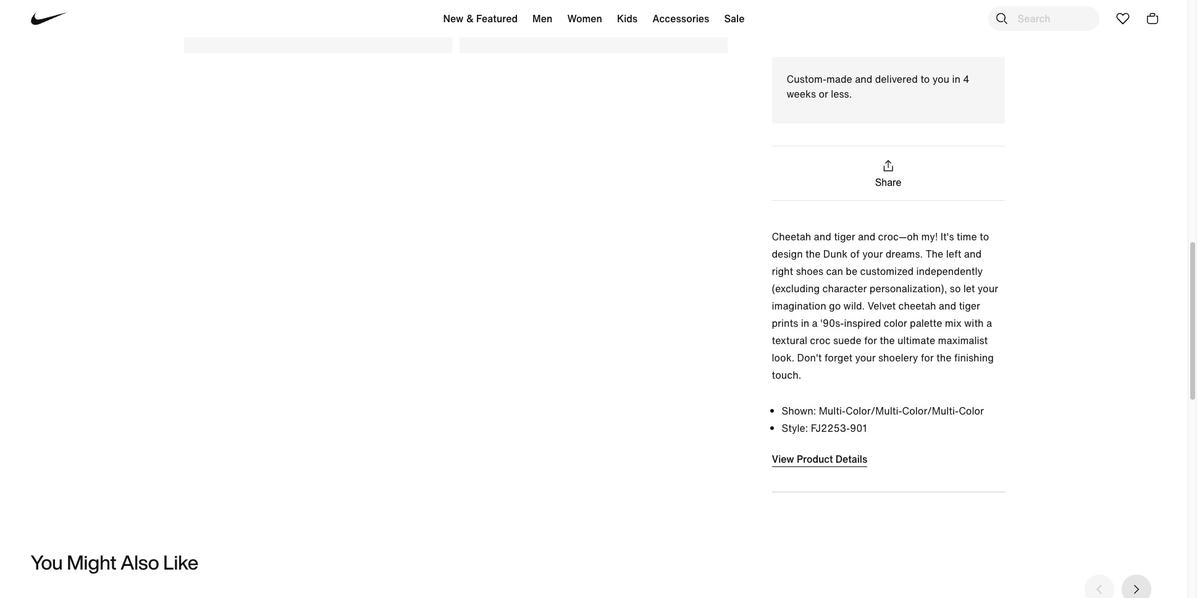 Task type: vqa. For each thing, say whether or not it's contained in the screenshot.
in within Custom-made and delivered to you in 4 weeks or less.
yes



Task type: locate. For each thing, give the bounding box(es) containing it.
in inside cheetah and tiger and croc—oh my! it's time to design the dunk of your dreams. the left and right shoes can be customized independently (excluding character personalization), so let your imagination go wild. velvet cheetah and tiger prints in a '90s-inspired color palette mix with a textural croc suede for the ultimate maximalist look. don't forget your shoelery for the finishing touch.
[[801, 315, 809, 330]]

in left 4
[[952, 72, 961, 87]]

croc
[[810, 333, 831, 348]]

your
[[863, 246, 883, 261], [978, 281, 998, 296], [855, 350, 876, 365]]

to right "time"
[[980, 229, 989, 244]]

weeks
[[787, 87, 816, 101]]

0 horizontal spatial for
[[864, 333, 877, 348]]

2 horizontal spatial the
[[937, 350, 952, 365]]

imagination
[[772, 298, 826, 313]]

1 vertical spatial tiger
[[959, 298, 980, 313]]

4
[[963, 72, 970, 87]]

0 horizontal spatial nike dunk low unlocked by you custom shoes image
[[184, 0, 452, 53]]

left
[[946, 246, 962, 261]]

view product details button
[[772, 451, 868, 467]]

tiger
[[834, 229, 855, 244], [959, 298, 980, 313]]

menu bar
[[210, 2, 978, 40]]

0 vertical spatial in
[[952, 72, 961, 87]]

nike home page image
[[25, 0, 73, 43]]

tiger down let
[[959, 298, 980, 313]]

nike dunk low unlocked by you custom shoes image
[[184, 0, 452, 53], [459, 0, 727, 53]]

&
[[466, 11, 474, 26]]

0 horizontal spatial in
[[801, 315, 809, 330]]

accessories
[[653, 11, 709, 26]]

and up dunk
[[814, 229, 831, 244]]

2 nike dunk low unlocked by you custom shoes image from the left
[[459, 0, 727, 53]]

0 horizontal spatial to
[[921, 72, 930, 87]]

tiger up dunk
[[834, 229, 855, 244]]

ultimate
[[898, 333, 936, 348]]

2 vertical spatial the
[[937, 350, 952, 365]]

like
[[163, 547, 199, 577]]

custom-made and delivered to you in 4 weeks or less.
[[787, 72, 970, 101]]

your down 'suede'
[[855, 350, 876, 365]]

your right let
[[978, 281, 998, 296]]

velvet
[[868, 298, 896, 313]]

and inside custom-made and delivered to you in 4 weeks or less.
[[855, 72, 873, 87]]

1 horizontal spatial tiger
[[959, 298, 980, 313]]

in
[[952, 72, 961, 87], [801, 315, 809, 330]]

share button
[[875, 159, 902, 188]]

1 nike dunk low unlocked by you custom shoes image from the left
[[184, 0, 452, 53]]

favorites image
[[1115, 11, 1130, 26]]

product
[[797, 451, 833, 466]]

sale
[[724, 11, 745, 26]]

0 vertical spatial the
[[806, 246, 821, 261]]

for down ultimate
[[921, 350, 934, 365]]

to left 'you'
[[921, 72, 930, 87]]

accessories link
[[645, 4, 717, 38]]

the
[[926, 246, 944, 261]]

my!
[[921, 229, 938, 244]]

open search modal image
[[994, 11, 1009, 26]]

your right of
[[863, 246, 883, 261]]

the down color
[[880, 333, 895, 348]]

it's
[[941, 229, 954, 244]]

the
[[806, 246, 821, 261], [880, 333, 895, 348], [937, 350, 952, 365]]

for
[[864, 333, 877, 348], [921, 350, 934, 365]]

new & featured link
[[436, 4, 525, 38]]

with
[[964, 315, 984, 330]]

0 horizontal spatial tiger
[[834, 229, 855, 244]]

menu bar containing new & featured
[[210, 2, 978, 40]]

kids
[[617, 11, 638, 26]]

0 horizontal spatial a
[[812, 315, 818, 330]]

view product details
[[772, 451, 868, 466]]

color
[[959, 403, 984, 418]]

the down the maximalist
[[937, 350, 952, 365]]

view
[[772, 451, 794, 466]]

a left '90s-
[[812, 315, 818, 330]]

less.
[[831, 87, 852, 101]]

and up of
[[858, 229, 876, 244]]

for down inspired
[[864, 333, 877, 348]]

and right made
[[855, 72, 873, 87]]

mix
[[945, 315, 962, 330]]

1 horizontal spatial the
[[880, 333, 895, 348]]

inspired
[[844, 315, 881, 330]]

look.
[[772, 350, 795, 365]]

might
[[67, 547, 117, 577]]

fj2253-
[[811, 420, 850, 435]]

independently
[[917, 264, 983, 278]]

2 color/multi- from the left
[[902, 403, 959, 418]]

a
[[812, 315, 818, 330], [987, 315, 992, 330]]

can
[[826, 264, 843, 278]]

1 horizontal spatial nike dunk low unlocked by you custom shoes image
[[459, 0, 727, 53]]

0 horizontal spatial the
[[806, 246, 821, 261]]

custom-
[[787, 72, 827, 87]]

finishing
[[954, 350, 994, 365]]

shoelery
[[878, 350, 918, 365]]

cheetah
[[772, 229, 811, 244]]

and
[[855, 72, 873, 87], [814, 229, 831, 244], [858, 229, 876, 244], [964, 246, 982, 261], [939, 298, 956, 313]]

0 vertical spatial to
[[921, 72, 930, 87]]

touch.
[[772, 367, 801, 382]]

a right the with
[[987, 315, 992, 330]]

1 vertical spatial to
[[980, 229, 989, 244]]

0 vertical spatial tiger
[[834, 229, 855, 244]]

color/multi-
[[846, 403, 902, 418], [902, 403, 959, 418]]

1 vertical spatial in
[[801, 315, 809, 330]]

you
[[31, 547, 63, 577]]

dreams.
[[886, 246, 923, 261]]

1 vertical spatial the
[[880, 333, 895, 348]]

0 vertical spatial your
[[863, 246, 883, 261]]

1 horizontal spatial to
[[980, 229, 989, 244]]

1 horizontal spatial in
[[952, 72, 961, 87]]

to inside custom-made and delivered to you in 4 weeks or less.
[[921, 72, 930, 87]]

design
[[772, 246, 803, 261]]

men
[[533, 11, 553, 26]]

palette
[[910, 315, 942, 330]]

dunk
[[823, 246, 848, 261]]

color
[[884, 315, 907, 330]]

to inside cheetah and tiger and croc—oh my! it's time to design the dunk of your dreams. the left and right shoes can be customized independently (excluding character personalization), so let your imagination go wild. velvet cheetah and tiger prints in a '90s-inspired color palette mix with a textural croc suede for the ultimate maximalist look. don't forget your shoelery for the finishing touch.
[[980, 229, 989, 244]]

croc—oh
[[878, 229, 919, 244]]

1 horizontal spatial a
[[987, 315, 992, 330]]

details
[[836, 451, 868, 466]]

the up shoes
[[806, 246, 821, 261]]

1 vertical spatial for
[[921, 350, 934, 365]]

character
[[823, 281, 867, 296]]

to
[[921, 72, 930, 87], [980, 229, 989, 244]]

in down imagination
[[801, 315, 809, 330]]



Task type: describe. For each thing, give the bounding box(es) containing it.
suede
[[833, 333, 862, 348]]

shoes
[[796, 264, 824, 278]]

made
[[827, 72, 852, 87]]

prints
[[772, 315, 798, 330]]

multi-
[[819, 403, 846, 418]]

new & featured
[[443, 11, 518, 26]]

2 vertical spatial your
[[855, 350, 876, 365]]

style:
[[782, 420, 808, 435]]

2 a from the left
[[987, 315, 992, 330]]

cheetah and tiger and croc—oh my! it's time to design the dunk of your dreams. the left and right shoes can be customized independently (excluding character personalization), so let your imagination go wild. velvet cheetah and tiger prints in a '90s-inspired color palette mix with a textural croc suede for the ultimate maximalist look. don't forget your shoelery for the finishing touch.
[[772, 229, 998, 382]]

men link
[[525, 4, 560, 38]]

personalization),
[[870, 281, 947, 296]]

delivered
[[875, 72, 918, 87]]

you might also like
[[31, 547, 199, 577]]

in inside custom-made and delivered to you in 4 weeks or less.
[[952, 72, 961, 87]]

shown:
[[782, 403, 816, 418]]

or
[[819, 87, 828, 101]]

1 horizontal spatial for
[[921, 350, 934, 365]]

(excluding
[[772, 281, 820, 296]]

you
[[933, 72, 950, 87]]

share
[[875, 177, 902, 188]]

women link
[[560, 4, 610, 38]]

wild.
[[844, 298, 865, 313]]

'90s-
[[820, 315, 844, 330]]

1 a from the left
[[812, 315, 818, 330]]

901
[[850, 420, 867, 435]]

1 vertical spatial your
[[978, 281, 998, 296]]

don't
[[797, 350, 822, 365]]

shown: multi-color/multi-color/multi-color style: fj2253-901
[[782, 403, 984, 435]]

new
[[443, 11, 464, 26]]

of
[[850, 246, 860, 261]]

0 vertical spatial for
[[864, 333, 877, 348]]

right
[[772, 264, 793, 278]]

go
[[829, 298, 841, 313]]

and down "time"
[[964, 246, 982, 261]]

so
[[950, 281, 961, 296]]

featured
[[476, 11, 518, 26]]

cheetah
[[899, 298, 936, 313]]

and up mix
[[939, 298, 956, 313]]

let
[[964, 281, 975, 296]]

customized
[[860, 264, 914, 278]]

maximalist
[[938, 333, 988, 348]]

also
[[121, 547, 159, 577]]

textural
[[772, 333, 807, 348]]

1 color/multi- from the left
[[846, 403, 902, 418]]

time
[[957, 229, 977, 244]]

forget
[[825, 350, 853, 365]]

women
[[567, 11, 602, 26]]

sale link
[[717, 4, 752, 38]]

Search Products text field
[[988, 6, 1099, 31]]

kids link
[[610, 4, 645, 38]]

be
[[846, 264, 858, 278]]



